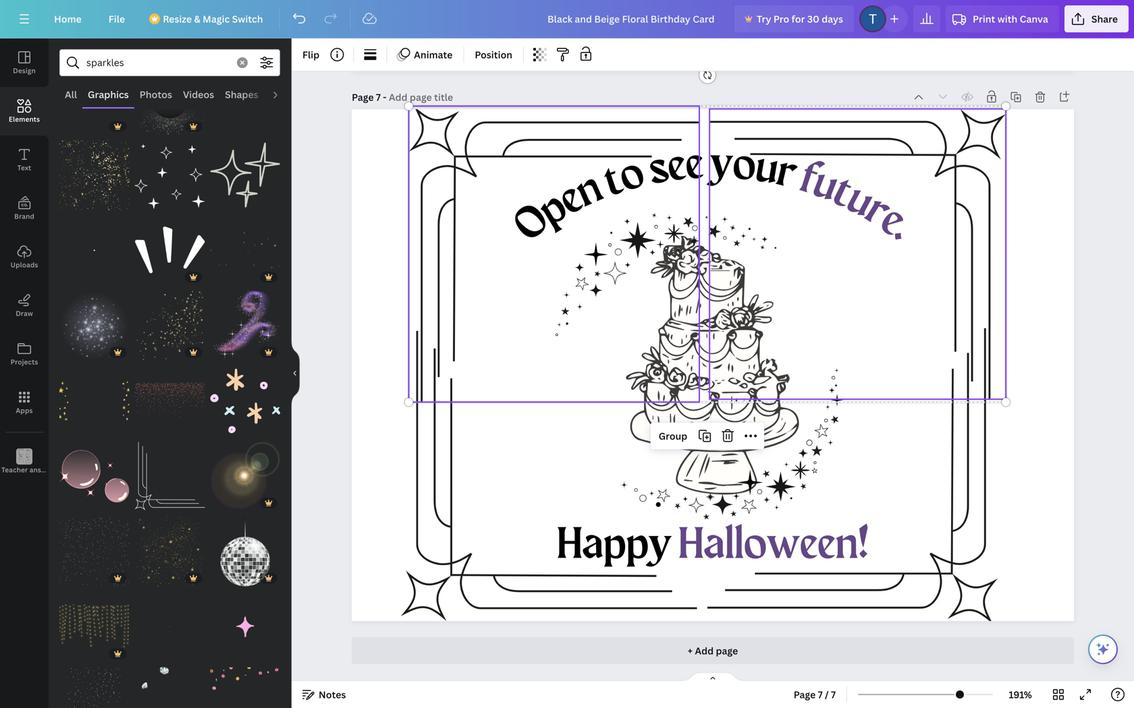 Task type: vqa. For each thing, say whether or not it's contained in the screenshot.
Add Motion Effects on the left top
no



Task type: describe. For each thing, give the bounding box(es) containing it.
teacher
[[1, 466, 28, 475]]

projects button
[[0, 330, 49, 379]]

videos button
[[178, 82, 220, 107]]

page 7 -
[[352, 91, 389, 104]]

happy halloween!
[[557, 524, 869, 569]]

photos
[[140, 88, 172, 101]]

art deco minimal christmas sparkle corner border image
[[135, 442, 205, 512]]

resize & magic switch button
[[141, 5, 274, 32]]

page for page 7 -
[[352, 91, 374, 104]]

canva
[[1020, 12, 1049, 25]]

with
[[998, 12, 1018, 25]]

brand
[[14, 212, 34, 221]]

all button
[[59, 82, 82, 107]]

sequin sparkles image
[[135, 366, 205, 436]]

switch
[[232, 12, 263, 25]]

all
[[65, 88, 77, 101]]

shapes button
[[220, 82, 264, 107]]

resize & magic switch
[[163, 12, 263, 25]]

animate button
[[393, 44, 458, 65]]

days
[[822, 12, 843, 25]]

uploads
[[10, 261, 38, 270]]

print
[[973, 12, 996, 25]]

home link
[[43, 5, 92, 32]]

position button
[[470, 44, 518, 65]]

page 7 / 7 button
[[788, 685, 841, 706]]

egypt gold sprinkles simple square image
[[59, 140, 129, 210]]

Search elements search field
[[86, 50, 229, 76]]

for
[[792, 12, 805, 25]]

teacher answer keys
[[1, 466, 70, 475]]

design
[[13, 66, 36, 75]]

share button
[[1065, 5, 1129, 32]]

try pro for 30 days
[[757, 12, 843, 25]]

sparkle decorative aesthetic image
[[210, 140, 280, 210]]

shiny disco ball image
[[210, 517, 280, 587]]

2 horizontal spatial 7
[[831, 689, 836, 702]]

page for page 7 / 7
[[794, 689, 816, 702]]

Design title text field
[[537, 5, 729, 32]]

30
[[807, 12, 820, 25]]

videos
[[183, 88, 214, 101]]

egypt white gold sprinkles sparse rectangle image
[[59, 668, 129, 709]]

brand button
[[0, 184, 49, 233]]

graphics
[[88, 88, 129, 101]]

graphics button
[[82, 82, 134, 107]]

answer
[[30, 466, 53, 475]]

home
[[54, 12, 82, 25]]

try
[[757, 12, 771, 25]]

position
[[475, 48, 513, 61]]

7 for -
[[376, 91, 381, 104]]

fairy magic sparkle image
[[210, 291, 280, 361]]

191% button
[[999, 685, 1043, 706]]

golden sparkles illustration image
[[135, 517, 205, 587]]

elements
[[9, 115, 40, 124]]

group
[[659, 430, 688, 443]]

draw
[[16, 309, 33, 318]]

text
[[17, 163, 31, 173]]

happy
[[557, 524, 672, 569]]

group button
[[653, 426, 693, 447]]

flip button
[[297, 44, 325, 65]]

page
[[716, 645, 738, 658]]



Task type: locate. For each thing, give the bounding box(es) containing it.
1 vertical spatial page
[[794, 689, 816, 702]]

audio
[[269, 88, 296, 101]]

/
[[825, 689, 829, 702]]

notes button
[[297, 685, 351, 706]]

shapes
[[225, 88, 258, 101]]

resize
[[163, 12, 192, 25]]

keys
[[55, 466, 70, 475]]

apps button
[[0, 379, 49, 427]]

try pro for 30 days button
[[735, 5, 854, 32]]

design button
[[0, 38, 49, 87]]

page left -
[[352, 91, 374, 104]]

shiny sparkles image
[[59, 291, 129, 361]]

show pages image
[[681, 673, 745, 683]]

file button
[[98, 5, 136, 32]]

gold glitter dust image
[[135, 291, 205, 361]]

file
[[109, 12, 125, 25]]

page inside "button"
[[794, 689, 816, 702]]

text button
[[0, 136, 49, 184]]

photos button
[[134, 82, 178, 107]]

print with canva button
[[946, 5, 1059, 32]]

7 left / at the right bottom
[[818, 689, 823, 702]]

animate
[[414, 48, 453, 61]]

pro
[[774, 12, 789, 25]]

page
[[352, 91, 374, 104], [794, 689, 816, 702]]

canva assistant image
[[1095, 642, 1111, 658]]

halloween!
[[679, 524, 869, 569]]

magic
[[203, 12, 230, 25]]

sparkling hanging lights image
[[59, 593, 129, 663]]

;
[[23, 467, 25, 475]]

0 horizontal spatial 7
[[376, 91, 381, 104]]

uploads button
[[0, 233, 49, 282]]

-
[[383, 91, 387, 104]]

7 right / at the right bottom
[[831, 689, 836, 702]]

main menu bar
[[0, 0, 1134, 38]]

7 left -
[[376, 91, 381, 104]]

add
[[695, 645, 714, 658]]

lined retro anime bubbles and sparkles image
[[59, 442, 129, 512]]

audio button
[[264, 82, 302, 107]]

0 vertical spatial page
[[352, 91, 374, 104]]

apps
[[16, 406, 33, 416]]

+
[[688, 645, 693, 658]]

print with canva
[[973, 12, 1049, 25]]

side panel tab list
[[0, 38, 70, 487]]

hide image
[[291, 341, 300, 406]]

elements button
[[0, 87, 49, 136]]

projects
[[11, 358, 38, 367]]

white sparkling stars image
[[59, 517, 129, 587]]

luminous abstract sparkling image
[[210, 442, 280, 512]]

silver stars and confetti background 0908 image
[[135, 65, 205, 135]]

+ add page button
[[352, 638, 1074, 665]]

draw button
[[0, 282, 49, 330]]

7
[[376, 91, 381, 104], [818, 689, 823, 702], [831, 689, 836, 702]]

page 7 / 7
[[794, 689, 836, 702]]

1 horizontal spatial page
[[794, 689, 816, 702]]

group
[[59, 65, 129, 135], [135, 65, 205, 135], [210, 65, 280, 135], [59, 132, 129, 210], [135, 132, 205, 210], [210, 132, 280, 210], [59, 208, 129, 286], [135, 208, 205, 286], [210, 216, 280, 286], [59, 283, 129, 361], [135, 283, 205, 361], [210, 283, 280, 361], [59, 358, 129, 436], [135, 358, 205, 436], [210, 358, 280, 436], [210, 434, 280, 512], [59, 442, 129, 512], [135, 442, 205, 512], [59, 509, 129, 587], [135, 509, 205, 587], [210, 509, 280, 587], [59, 585, 129, 663], [135, 585, 205, 663], [210, 585, 280, 663], [59, 660, 129, 709], [210, 660, 280, 709], [135, 668, 205, 709]]

191%
[[1009, 689, 1032, 702]]

page left / at the right bottom
[[794, 689, 816, 702]]

cute handdrawn school glitter image
[[210, 366, 280, 436]]

&
[[194, 12, 200, 25]]

+ add page
[[688, 645, 738, 658]]

7 for /
[[818, 689, 823, 702]]

flip
[[303, 48, 320, 61]]

notes
[[319, 689, 346, 702]]

Page title text field
[[389, 90, 455, 104]]

share
[[1092, 12, 1118, 25]]

1 horizontal spatial 7
[[818, 689, 823, 702]]

0 horizontal spatial page
[[352, 91, 374, 104]]



